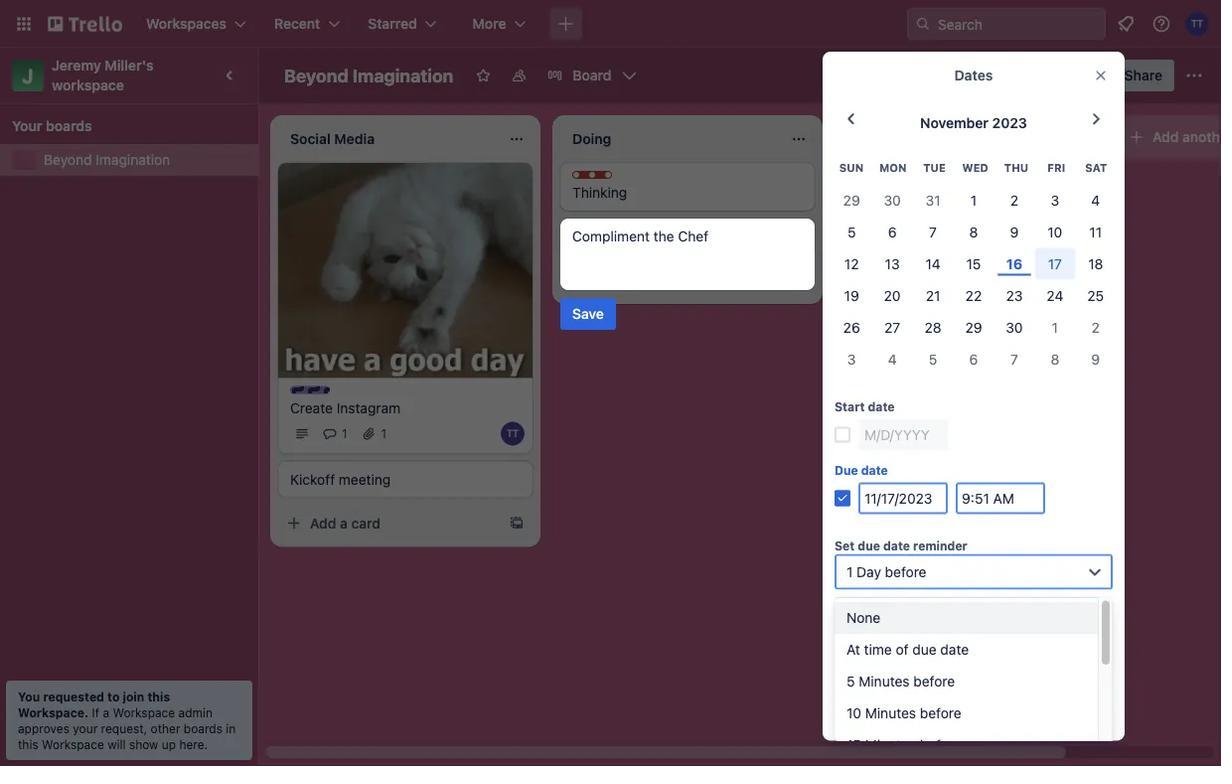 Task type: describe. For each thing, give the bounding box(es) containing it.
13
[[885, 255, 900, 272]]

thu
[[1005, 162, 1029, 175]]

your boards with 1 items element
[[12, 114, 237, 138]]

last month image
[[840, 107, 863, 131]]

0 horizontal spatial 3
[[848, 351, 856, 367]]

edit for edit labels
[[857, 262, 882, 278]]

minutes for 15
[[865, 736, 916, 753]]

reminders will be sent to all members and watchers of this card.
[[835, 599, 1105, 635]]

if a workspace admin approves your request, other boards in this workspace will show up here.
[[18, 706, 236, 751]]

1 down 24 'button'
[[1052, 319, 1058, 335]]

28 button
[[913, 311, 954, 343]]

card.
[[941, 619, 973, 635]]

move button
[[823, 362, 904, 394]]

thoughts thinking
[[572, 172, 647, 201]]

set
[[835, 539, 855, 553]]

0 vertical spatial 1 button
[[954, 184, 994, 216]]

sat
[[1085, 162, 1107, 175]]

dates
[[886, 441, 923, 457]]

0 horizontal spatial 9
[[1010, 223, 1019, 240]]

14 button
[[913, 248, 954, 280]]

before for 10 minutes before
[[920, 704, 962, 721]]

in
[[226, 722, 236, 735]]

compliment
[[572, 228, 650, 244]]

1 vertical spatial save button
[[835, 649, 1113, 681]]

terry turtle (terryturtle) image
[[1011, 62, 1039, 89]]

0 vertical spatial 29 button
[[832, 184, 872, 216]]

0 horizontal spatial 9 button
[[994, 216, 1035, 248]]

24 button
[[1035, 280, 1076, 311]]

star or unstar board image
[[475, 68, 491, 83]]

open information menu image
[[1152, 14, 1172, 34]]

create instagram
[[290, 399, 401, 416]]

your
[[12, 118, 42, 134]]

0 vertical spatial 5 button
[[832, 216, 872, 248]]

at
[[847, 641, 860, 657]]

to inside you requested to join this workspace.
[[107, 690, 120, 704]]

0 vertical spatial 29
[[843, 192, 860, 208]]

23
[[1006, 287, 1023, 303]]

jeremy miller (jeremymiller198) image
[[1037, 62, 1065, 89]]

and
[[1081, 599, 1105, 615]]

1 vertical spatial 3 button
[[832, 343, 872, 375]]

archive button
[[823, 469, 918, 501]]

1 down create instagram
[[342, 427, 347, 441]]

boards inside the 'if a workspace admin approves your request, other boards in this workspace will show up here.'
[[184, 722, 223, 735]]

28
[[925, 319, 942, 335]]

date up 1 day before
[[884, 539, 910, 553]]

Search field
[[931, 9, 1105, 39]]

remove
[[948, 696, 1000, 713]]

tue
[[923, 162, 946, 175]]

back to home image
[[48, 8, 122, 40]]

create from template… image for compliment the chef
[[791, 272, 807, 288]]

0 notifications image
[[1114, 12, 1138, 36]]

imagination inside text field
[[353, 65, 454, 86]]

15 button
[[954, 248, 994, 280]]

0 horizontal spatial 30
[[884, 192, 901, 208]]

change members button
[[823, 290, 984, 322]]

date down card.
[[941, 641, 969, 657]]

kickoff
[[290, 471, 335, 487]]

1 horizontal spatial 7 button
[[994, 343, 1035, 375]]

1 down instagram
[[381, 427, 387, 441]]

1 vertical spatial 6 button
[[954, 343, 994, 375]]

change cover
[[857, 333, 947, 350]]

save for the bottom save button
[[958, 657, 990, 673]]

card for the top create from template… 'icon'
[[916, 180, 945, 197]]

be
[[931, 599, 947, 615]]

card inside open card link
[[896, 226, 925, 242]]

archive
[[857, 477, 906, 493]]

0 horizontal spatial due
[[858, 539, 880, 553]]

miller's
[[105, 57, 154, 74]]

anothe
[[1183, 129, 1221, 145]]

compliment the chef link
[[572, 227, 803, 246]]

copy
[[857, 405, 891, 421]]

1 vertical spatial 1 button
[[1035, 311, 1076, 343]]

remove button
[[835, 689, 1113, 721]]

5 for the bottommost the 5 button
[[929, 351, 938, 367]]

requested
[[43, 690, 104, 704]]

10 for 10 minutes before
[[847, 704, 862, 721]]

due date
[[835, 463, 888, 477]]

5 for 5 minutes before
[[847, 673, 855, 689]]

1 vertical spatial 29 button
[[954, 311, 994, 343]]

beyond inside text field
[[284, 65, 349, 86]]

time
[[864, 641, 892, 657]]

before for 1 day before
[[885, 563, 927, 580]]

this for workspace
[[18, 737, 38, 751]]

20 button
[[872, 280, 913, 311]]

0 horizontal spatial 6 button
[[872, 216, 913, 248]]

1 vertical spatial due
[[913, 641, 937, 657]]

filters
[[950, 67, 991, 83]]

0 horizontal spatial 6
[[888, 223, 897, 240]]

1 vertical spatial terry turtle (terryturtle) image
[[501, 422, 525, 446]]

31
[[926, 192, 941, 208]]

open
[[857, 226, 892, 242]]

1 horizontal spatial 3
[[1051, 192, 1060, 208]]

share
[[1125, 67, 1163, 83]]

primary element
[[0, 0, 1221, 48]]

you
[[18, 690, 40, 704]]

share button
[[1097, 60, 1175, 91]]

1 vertical spatial beyond
[[44, 152, 92, 168]]

add a card button for create from template… 'icon' for kickoff meeting
[[278, 507, 501, 539]]

automation image
[[884, 60, 912, 87]]

27 button
[[872, 311, 913, 343]]

0 horizontal spatial save button
[[561, 298, 616, 330]]

set due date reminder
[[835, 539, 968, 553]]

join
[[123, 690, 144, 704]]

minutes for 10
[[865, 704, 916, 721]]

2 vertical spatial add
[[310, 515, 336, 531]]

26 button
[[832, 311, 872, 343]]

0 horizontal spatial boards
[[46, 118, 92, 134]]

0 horizontal spatial 2 button
[[994, 184, 1035, 216]]

17 button
[[1035, 248, 1076, 280]]

15 for 15 minutes before
[[847, 736, 862, 753]]

0 vertical spatial create from template… image
[[1073, 181, 1089, 197]]

0 horizontal spatial 8 button
[[954, 216, 994, 248]]

1 vertical spatial 8 button
[[1035, 343, 1076, 375]]

create board or workspace image
[[556, 14, 576, 34]]

25
[[1088, 287, 1104, 303]]

1 vertical spatial 5 button
[[913, 343, 954, 375]]

0 vertical spatial 3 button
[[1035, 184, 1076, 216]]

move
[[857, 369, 892, 386]]

1 vertical spatial 30 button
[[994, 311, 1035, 343]]

your
[[73, 722, 98, 735]]

color: bold red, title: "thoughts" element
[[572, 171, 647, 186]]

you requested to join this workspace.
[[18, 690, 170, 720]]

card for create from template… 'icon' for kickoff meeting
[[351, 515, 381, 531]]

2 m/d/yyyy text field from the top
[[859, 482, 948, 514]]

0 horizontal spatial beyond imagination
[[44, 152, 170, 168]]

filters button
[[920, 60, 997, 91]]

before for 5 minutes before
[[914, 673, 955, 689]]

add a card button for the top create from template… 'icon'
[[843, 173, 1065, 205]]

mon
[[880, 162, 907, 175]]

10 button
[[1035, 216, 1076, 248]]

1 vertical spatial 6
[[970, 351, 978, 367]]

11
[[1090, 223, 1102, 240]]

25 button
[[1076, 280, 1116, 311]]

22 button
[[954, 280, 994, 311]]

24
[[1047, 287, 1064, 303]]

jeremy miller's workspace
[[52, 57, 157, 93]]

create from template… image for kickoff meeting
[[509, 515, 525, 531]]

0 vertical spatial 7 button
[[913, 216, 954, 248]]

31 button
[[913, 184, 954, 216]]

14
[[926, 255, 941, 272]]

27
[[885, 319, 901, 335]]

0 vertical spatial 4 button
[[1076, 184, 1116, 216]]

open card link
[[823, 219, 937, 250]]

1 m/d/yyyy text field from the top
[[859, 419, 948, 451]]

instagram
[[337, 399, 401, 416]]

19
[[844, 287, 859, 303]]

color: purple, title: none image
[[290, 386, 330, 394]]

date down edit dates
[[861, 463, 888, 477]]

15 minutes before
[[847, 736, 962, 753]]

the
[[654, 228, 674, 244]]

before for 15 minutes before
[[920, 736, 962, 753]]

sun
[[840, 162, 864, 175]]

add a card for create from template… 'icon' for kickoff meeting
[[310, 515, 381, 531]]

workspace
[[52, 77, 124, 93]]

22
[[966, 287, 982, 303]]

21 button
[[913, 280, 954, 311]]

j
[[22, 64, 33, 87]]

18 button
[[1076, 248, 1116, 280]]

Compliment the Chef text field
[[572, 227, 803, 282]]

day
[[857, 563, 881, 580]]

1 horizontal spatial 30
[[1006, 319, 1023, 335]]

1 vertical spatial imagination
[[96, 152, 170, 168]]

workspace visible image
[[511, 68, 527, 83]]



Task type: locate. For each thing, give the bounding box(es) containing it.
1
[[971, 192, 977, 208], [1052, 319, 1058, 335], [342, 427, 347, 441], [381, 427, 387, 441], [847, 563, 853, 580]]

add inside button
[[1153, 129, 1179, 145]]

0 vertical spatial of
[[897, 619, 910, 635]]

save button down compliment
[[561, 298, 616, 330]]

1 horizontal spatial 29
[[965, 319, 982, 335]]

2 vertical spatial a
[[103, 706, 109, 720]]

1 vertical spatial workspace
[[42, 737, 104, 751]]

kickoff meeting link
[[290, 470, 521, 489]]

0 vertical spatial minutes
[[859, 673, 910, 689]]

29 button
[[832, 184, 872, 216], [954, 311, 994, 343]]

reminder
[[913, 539, 968, 553]]

7 button down 23 'button'
[[994, 343, 1035, 375]]

9 button up 16
[[994, 216, 1035, 248]]

0 horizontal spatial 15
[[847, 736, 862, 753]]

1 horizontal spatial 7
[[1011, 351, 1019, 367]]

10 up 17
[[1048, 223, 1063, 240]]

1 horizontal spatial 5 button
[[913, 343, 954, 375]]

15 inside button
[[967, 255, 981, 272]]

watchers
[[835, 619, 893, 635]]

rubyanndersson (rubyanndersson) image
[[1063, 62, 1091, 89]]

1 vertical spatial card
[[896, 226, 925, 242]]

up
[[162, 737, 176, 751]]

0 vertical spatial 30
[[884, 192, 901, 208]]

2 button
[[994, 184, 1035, 216], [1076, 311, 1116, 343]]

0 horizontal spatial add
[[310, 515, 336, 531]]

26
[[843, 319, 860, 335]]

6 button
[[872, 216, 913, 248], [954, 343, 994, 375]]

jeremy
[[52, 57, 101, 74]]

workspace
[[113, 706, 175, 720], [42, 737, 104, 751]]

1 down wed
[[971, 192, 977, 208]]

0 horizontal spatial add a card
[[310, 515, 381, 531]]

november 2023
[[920, 115, 1028, 131]]

here.
[[179, 737, 208, 751]]

30 down mon
[[884, 192, 901, 208]]

1 left day
[[847, 563, 853, 580]]

to inside reminders will be sent to all members and watchers of this card.
[[983, 599, 996, 615]]

this for be
[[914, 619, 937, 635]]

add a card down kickoff meeting
[[310, 515, 381, 531]]

0 vertical spatial add
[[1153, 129, 1179, 145]]

15 for 15
[[967, 255, 981, 272]]

19 button
[[832, 280, 872, 311]]

8 for the bottom 8 "button"
[[1051, 351, 1060, 367]]

0 vertical spatial 7
[[929, 223, 937, 240]]

15 up "22"
[[967, 255, 981, 272]]

request,
[[101, 722, 147, 735]]

1 horizontal spatial 6
[[970, 351, 978, 367]]

1 horizontal spatial 10
[[1048, 223, 1063, 240]]

at time of due date
[[847, 641, 969, 657]]

members inside button
[[911, 298, 973, 314]]

0 vertical spatial workspace
[[113, 706, 175, 720]]

chef
[[678, 228, 709, 244]]

0 horizontal spatial add a card button
[[278, 507, 501, 539]]

3 button down 26
[[832, 343, 872, 375]]

M/D/YYYY text field
[[859, 419, 948, 451], [859, 482, 948, 514]]

1 horizontal spatial 30 button
[[994, 311, 1035, 343]]

1 horizontal spatial add
[[875, 180, 901, 197]]

4 down the change cover
[[888, 351, 897, 367]]

0 vertical spatial card
[[916, 180, 945, 197]]

labels
[[886, 262, 925, 278]]

2 button down '25'
[[1076, 311, 1116, 343]]

9 button down 25 button
[[1076, 343, 1116, 375]]

1 horizontal spatial 1 button
[[1035, 311, 1076, 343]]

30 button down 23
[[994, 311, 1035, 343]]

a for add a card button associated with the top create from template… 'icon'
[[905, 180, 912, 197]]

create from template… image
[[1073, 181, 1089, 197], [791, 272, 807, 288], [509, 515, 525, 531]]

10 for 10
[[1048, 223, 1063, 240]]

beyond imagination
[[284, 65, 454, 86], [44, 152, 170, 168]]

0 vertical spatial will
[[907, 599, 927, 615]]

board
[[573, 67, 612, 83]]

0 vertical spatial 30 button
[[872, 184, 913, 216]]

6 button up 13
[[872, 216, 913, 248]]

Board name text field
[[274, 60, 464, 91]]

1 vertical spatial add
[[875, 180, 901, 197]]

2 vertical spatial create from template… image
[[509, 515, 525, 531]]

9 up 16
[[1010, 223, 1019, 240]]

7 down "31" button
[[929, 223, 937, 240]]

add anothe button
[[1117, 115, 1221, 159]]

imagination left star or unstar board icon
[[353, 65, 454, 86]]

0 vertical spatial save button
[[561, 298, 616, 330]]

29
[[843, 192, 860, 208], [965, 319, 982, 335]]

2 down thu
[[1011, 192, 1019, 208]]

a for add a card button associated with create from template… 'icon' for kickoff meeting
[[340, 515, 348, 531]]

a inside the 'if a workspace admin approves your request, other boards in this workspace will show up here.'
[[103, 706, 109, 720]]

0 vertical spatial to
[[983, 599, 996, 615]]

0 vertical spatial 3
[[1051, 192, 1060, 208]]

1 horizontal spatial terry turtle (terryturtle) image
[[1186, 12, 1209, 36]]

1 button down 24
[[1035, 311, 1076, 343]]

to left the all
[[983, 599, 996, 615]]

0 horizontal spatial 7
[[929, 223, 937, 240]]

0 horizontal spatial a
[[103, 706, 109, 720]]

1 vertical spatial 29
[[965, 319, 982, 335]]

2 change from the top
[[857, 333, 907, 350]]

search image
[[915, 16, 931, 32]]

before down at time of due date
[[914, 673, 955, 689]]

add a card down mon
[[875, 180, 945, 197]]

of inside reminders will be sent to all members and watchers of this card.
[[897, 619, 910, 635]]

8 for the leftmost 8 "button"
[[970, 223, 978, 240]]

edit
[[857, 262, 882, 278], [857, 441, 882, 457]]

show menu image
[[1185, 66, 1205, 85]]

card down the meeting
[[351, 515, 381, 531]]

minutes down 10 minutes before
[[865, 736, 916, 753]]

compliment the chef
[[572, 228, 709, 244]]

1 horizontal spatial 2 button
[[1076, 311, 1116, 343]]

save
[[572, 306, 604, 322], [958, 657, 990, 673]]

1 vertical spatial this
[[147, 690, 170, 704]]

1 horizontal spatial 4 button
[[1076, 184, 1116, 216]]

add a card for the top create from template… 'icon'
[[875, 180, 945, 197]]

add down mon
[[875, 180, 901, 197]]

of up at time of due date
[[897, 619, 910, 635]]

1 vertical spatial of
[[896, 641, 909, 657]]

if
[[92, 706, 99, 720]]

9 button
[[994, 216, 1035, 248], [1076, 343, 1116, 375]]

1 vertical spatial m/d/yyyy text field
[[859, 482, 948, 514]]

3 down fri
[[1051, 192, 1060, 208]]

10 minutes before
[[847, 704, 962, 721]]

1 day before
[[847, 563, 927, 580]]

29 down sun
[[843, 192, 860, 208]]

0 horizontal spatial 29 button
[[832, 184, 872, 216]]

1 vertical spatial 2 button
[[1076, 311, 1116, 343]]

save button up remove at the right of the page
[[835, 649, 1113, 681]]

will inside reminders will be sent to all members and watchers of this card.
[[907, 599, 927, 615]]

edit labels button
[[823, 254, 937, 286]]

5
[[848, 223, 856, 240], [929, 351, 938, 367], [847, 673, 855, 689]]

1 vertical spatial 9 button
[[1076, 343, 1116, 375]]

1 vertical spatial create from template… image
[[791, 272, 807, 288]]

1 horizontal spatial 9 button
[[1076, 343, 1116, 375]]

0 vertical spatial 4
[[1092, 192, 1100, 208]]

1 horizontal spatial 15
[[967, 255, 981, 272]]

5 button down 28
[[913, 343, 954, 375]]

9 down 25 button
[[1092, 351, 1100, 367]]

0 vertical spatial due
[[858, 539, 880, 553]]

1 vertical spatial 9
[[1092, 351, 1100, 367]]

terry turtle (terryturtle) image
[[1186, 12, 1209, 36], [501, 422, 525, 446]]

edit for edit dates
[[857, 441, 882, 457]]

8 up 15 button
[[970, 223, 978, 240]]

will
[[907, 599, 927, 615], [108, 737, 126, 751]]

boards right your
[[46, 118, 92, 134]]

0 vertical spatial 2 button
[[994, 184, 1035, 216]]

18
[[1088, 255, 1104, 272]]

before
[[885, 563, 927, 580], [914, 673, 955, 689], [920, 704, 962, 721], [920, 736, 962, 753]]

0 vertical spatial boards
[[46, 118, 92, 134]]

this inside you requested to join this workspace.
[[147, 690, 170, 704]]

0 vertical spatial add a card button
[[843, 173, 1065, 205]]

all
[[999, 599, 1014, 615]]

0 vertical spatial 6 button
[[872, 216, 913, 248]]

a right if
[[103, 706, 109, 720]]

1 vertical spatial minutes
[[865, 704, 916, 721]]

1 vertical spatial 4 button
[[872, 343, 913, 375]]

this down approves at the bottom left of the page
[[18, 737, 38, 751]]

1 vertical spatial to
[[107, 690, 120, 704]]

2 vertical spatial 5
[[847, 673, 855, 689]]

21
[[926, 287, 941, 303]]

5 left the open
[[848, 223, 856, 240]]

save for the leftmost save button
[[572, 306, 604, 322]]

edit inside button
[[857, 262, 882, 278]]

4 button
[[1076, 184, 1116, 216], [872, 343, 913, 375]]

1 change from the top
[[857, 298, 907, 314]]

1 vertical spatial a
[[340, 515, 348, 531]]

0 horizontal spatial to
[[107, 690, 120, 704]]

1 horizontal spatial 3 button
[[1035, 184, 1076, 216]]

0 vertical spatial 10
[[1048, 223, 1063, 240]]

save down compliment
[[572, 306, 604, 322]]

this inside reminders will be sent to all members and watchers of this card.
[[914, 619, 937, 635]]

4 button down 27
[[872, 343, 913, 375]]

0 horizontal spatial 3 button
[[832, 343, 872, 375]]

16
[[1006, 255, 1023, 272]]

5 for the topmost the 5 button
[[848, 223, 856, 240]]

0 horizontal spatial 10
[[847, 704, 862, 721]]

card up 13
[[896, 226, 925, 242]]

start date
[[835, 400, 895, 414]]

members
[[911, 298, 973, 314], [1017, 599, 1077, 615]]

2023
[[992, 115, 1028, 131]]

show
[[129, 737, 158, 751]]

17
[[1048, 255, 1062, 272]]

due right set
[[858, 539, 880, 553]]

0 horizontal spatial 1 button
[[954, 184, 994, 216]]

2 horizontal spatial a
[[905, 180, 912, 197]]

save up remove at the right of the page
[[958, 657, 990, 673]]

5 button up 12
[[832, 216, 872, 248]]

3 button down fri
[[1035, 184, 1076, 216]]

members up 28
[[911, 298, 973, 314]]

2 button down thu
[[994, 184, 1035, 216]]

2 horizontal spatial create from template… image
[[1073, 181, 1089, 197]]

10 down 5 minutes before
[[847, 704, 862, 721]]

0 vertical spatial 15
[[967, 255, 981, 272]]

0 horizontal spatial 29
[[843, 192, 860, 208]]

other
[[151, 722, 180, 735]]

1 horizontal spatial 6 button
[[954, 343, 994, 375]]

change
[[857, 298, 907, 314], [857, 333, 907, 350]]

5 down cover
[[929, 351, 938, 367]]

minutes down 5 minutes before
[[865, 704, 916, 721]]

2 horizontal spatial this
[[914, 619, 937, 635]]

29 down 22 button at the top right of page
[[965, 319, 982, 335]]

1 horizontal spatial workspace
[[113, 706, 175, 720]]

close popover image
[[1093, 68, 1109, 83]]

0 vertical spatial terry turtle (terryturtle) image
[[1186, 12, 1209, 36]]

1 horizontal spatial beyond
[[284, 65, 349, 86]]

edit inside button
[[857, 441, 882, 457]]

10
[[1048, 223, 1063, 240], [847, 704, 862, 721]]

6 button right cover
[[954, 343, 994, 375]]

none
[[847, 609, 881, 625]]

1 button down wed
[[954, 184, 994, 216]]

before down the set due date reminder
[[885, 563, 927, 580]]

6 up 13
[[888, 223, 897, 240]]

16 button
[[994, 248, 1035, 280]]

create instagram link
[[290, 398, 521, 418]]

0 vertical spatial edit
[[857, 262, 882, 278]]

this right "join"
[[147, 690, 170, 704]]

workspace.
[[18, 706, 89, 720]]

8
[[970, 223, 978, 240], [1051, 351, 1060, 367]]

0 horizontal spatial 8
[[970, 223, 978, 240]]

minutes down "time"
[[859, 673, 910, 689]]

this inside the 'if a workspace admin approves your request, other boards in this workspace will show up here.'
[[18, 737, 38, 751]]

members inside reminders will be sent to all members and watchers of this card.
[[1017, 599, 1077, 615]]

11 button
[[1076, 216, 1116, 248]]

next month image
[[1085, 107, 1108, 131]]

your boards
[[12, 118, 92, 134]]

5 button
[[832, 216, 872, 248], [913, 343, 954, 375]]

3 down 26 button
[[848, 351, 856, 367]]

30 down 23 'button'
[[1006, 319, 1023, 335]]

Add time text field
[[956, 482, 1046, 514]]

start
[[835, 400, 865, 414]]

0 horizontal spatial beyond
[[44, 152, 92, 168]]

0 vertical spatial 5
[[848, 223, 856, 240]]

imagination down your boards with 1 items element
[[96, 152, 170, 168]]

7 button up 14
[[913, 216, 954, 248]]

1 horizontal spatial imagination
[[353, 65, 454, 86]]

thoughts
[[592, 172, 647, 186]]

workspace down your
[[42, 737, 104, 751]]

change for change cover
[[857, 333, 907, 350]]

20
[[884, 287, 901, 303]]

0 horizontal spatial 5 button
[[832, 216, 872, 248]]

0 horizontal spatial imagination
[[96, 152, 170, 168]]

edit dates
[[857, 441, 923, 457]]

0 vertical spatial 8 button
[[954, 216, 994, 248]]

6
[[888, 223, 897, 240], [970, 351, 978, 367]]

1 edit from the top
[[857, 262, 882, 278]]

a down kickoff meeting
[[340, 515, 348, 531]]

copy button
[[823, 398, 903, 429]]

edit labels
[[857, 262, 925, 278]]

12 button
[[832, 248, 872, 280]]

this down be
[[914, 619, 937, 635]]

of right "time"
[[896, 641, 909, 657]]

0 horizontal spatial 4
[[888, 351, 897, 367]]

30 button down mon
[[872, 184, 913, 216]]

a down mon
[[905, 180, 912, 197]]

1 horizontal spatial a
[[340, 515, 348, 531]]

1 horizontal spatial add a card button
[[843, 173, 1065, 205]]

1 vertical spatial 4
[[888, 351, 897, 367]]

will down request,
[[108, 737, 126, 751]]

to left "join"
[[107, 690, 120, 704]]

5 down at
[[847, 673, 855, 689]]

admin
[[178, 706, 213, 720]]

29 button down "22"
[[954, 311, 994, 343]]

card down "tue"
[[916, 180, 945, 197]]

will inside the 'if a workspace admin approves your request, other boards in this workspace will show up here.'
[[108, 737, 126, 751]]

0 vertical spatial change
[[857, 298, 907, 314]]

boards down admin
[[184, 722, 223, 735]]

7
[[929, 223, 937, 240], [1011, 351, 1019, 367]]

1 vertical spatial add a card button
[[278, 507, 501, 539]]

0 vertical spatial imagination
[[353, 65, 454, 86]]

imagination
[[353, 65, 454, 86], [96, 152, 170, 168]]

add left anothe
[[1153, 129, 1179, 145]]

sent
[[951, 599, 979, 615]]

workspace down "join"
[[113, 706, 175, 720]]

change for change members
[[857, 298, 907, 314]]

before up '15 minutes before' at right bottom
[[920, 704, 962, 721]]

members right the all
[[1017, 599, 1077, 615]]

2 for bottommost 2 button
[[1092, 319, 1100, 335]]

of
[[897, 619, 910, 635], [896, 641, 909, 657]]

15 down 10 minutes before
[[847, 736, 862, 753]]

2 down 25 button
[[1092, 319, 1100, 335]]

4 down sat
[[1092, 192, 1100, 208]]

will left be
[[907, 599, 927, 615]]

7 down 23 'button'
[[1011, 351, 1019, 367]]

29 button down sun
[[832, 184, 872, 216]]

6 down 22 button at the top right of page
[[970, 351, 978, 367]]

8 down 24 'button'
[[1051, 351, 1060, 367]]

23 button
[[994, 280, 1035, 311]]

before down 10 minutes before
[[920, 736, 962, 753]]

0 horizontal spatial members
[[911, 298, 973, 314]]

12
[[845, 255, 859, 272]]

2 edit from the top
[[857, 441, 882, 457]]

beyond imagination inside text field
[[284, 65, 454, 86]]

10 inside button
[[1048, 223, 1063, 240]]

minutes for 5
[[859, 673, 910, 689]]

4 button up '11'
[[1076, 184, 1116, 216]]

add down kickoff
[[310, 515, 336, 531]]

2 for the left 2 button
[[1011, 192, 1019, 208]]

0 horizontal spatial 4 button
[[872, 343, 913, 375]]

date down move
[[868, 400, 895, 414]]

due up 5 minutes before
[[913, 641, 937, 657]]



Task type: vqa. For each thing, say whether or not it's contained in the screenshot.
4
yes



